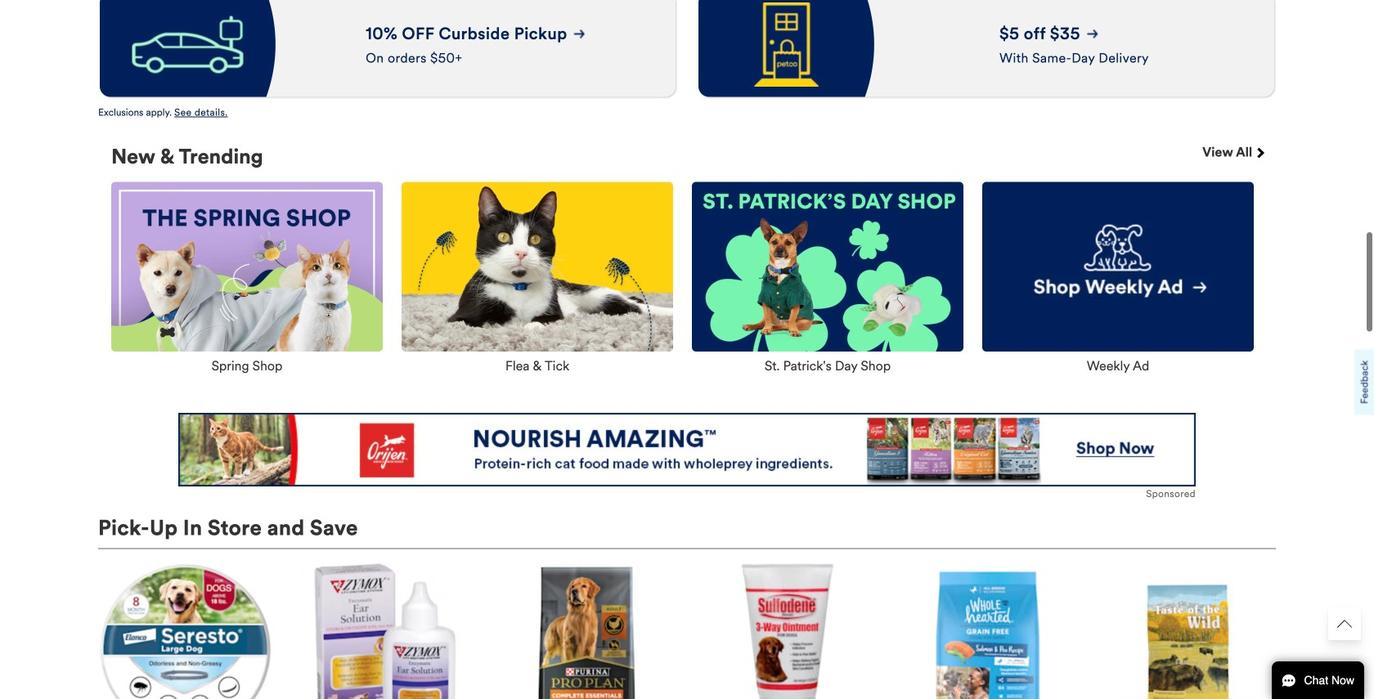 Task type: vqa. For each thing, say whether or not it's contained in the screenshot.
'Scroll to Top' icon
yes



Task type: locate. For each thing, give the bounding box(es) containing it.
scroll to top image
[[1337, 617, 1352, 631]]



